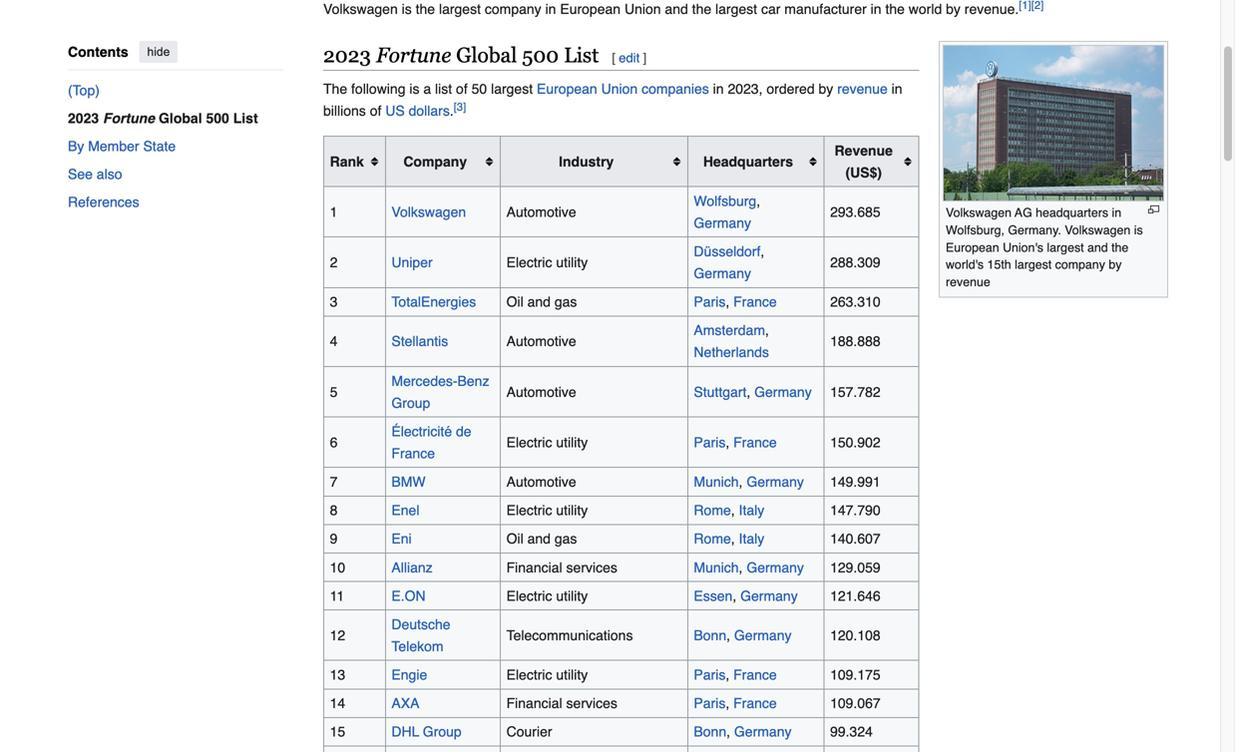 Task type: vqa. For each thing, say whether or not it's contained in the screenshot.


Task type: locate. For each thing, give the bounding box(es) containing it.
0 vertical spatial financial
[[506, 559, 562, 575]]

telekom
[[392, 638, 444, 654]]

company up 50
[[485, 1, 541, 17]]

2023 fortune global 500 list
[[323, 43, 599, 67], [68, 110, 258, 126]]

paris link for 263.310
[[694, 294, 726, 310]]

also
[[97, 166, 122, 182]]

bonn , germany
[[694, 627, 792, 643], [694, 724, 792, 740]]

oil for eni
[[506, 531, 524, 547]]

germany link down "düsseldorf"
[[694, 265, 751, 281]]

0 horizontal spatial list
[[233, 110, 258, 126]]

2 munich from the top
[[694, 559, 739, 575]]

companies link
[[642, 81, 709, 97]]

italy
[[739, 502, 764, 518], [739, 531, 764, 547]]

2 munich link from the top
[[694, 559, 739, 575]]

1 automotive from the top
[[506, 204, 576, 220]]

germany link left 99.324 in the bottom right of the page
[[734, 724, 792, 740]]

1 oil and gas from the top
[[506, 294, 577, 310]]

rome for 140.607
[[694, 531, 731, 547]]

0 horizontal spatial by
[[819, 81, 833, 97]]

state
[[143, 138, 176, 154]]

, inside amsterdam , netherlands
[[765, 322, 769, 338]]

oil
[[506, 294, 524, 310], [506, 531, 524, 547]]

fortune up by member state
[[103, 110, 155, 126]]

paris , france for 263.310
[[694, 294, 777, 310]]

, for 121.646
[[733, 588, 737, 604]]

essen link
[[694, 588, 733, 604]]

2 services from the top
[[566, 696, 617, 711]]

2 oil from the top
[[506, 531, 524, 547]]

, for 149.991
[[739, 474, 743, 490]]

references link
[[68, 188, 283, 216]]

2 gas from the top
[[555, 531, 577, 547]]

3 electric utility from the top
[[506, 502, 588, 518]]

1 munich from the top
[[694, 474, 739, 490]]

2023 fortune global 500 list up list
[[323, 43, 599, 67]]

germany link for 288.309
[[694, 265, 751, 281]]

1 horizontal spatial list
[[564, 43, 599, 67]]

4 electric utility from the top
[[506, 588, 588, 604]]

list up by member state link
[[233, 110, 258, 126]]

2 bonn , germany from the top
[[694, 724, 792, 740]]

volkswagen ag headquarters in wolfsburg, germany. volkswagen is european union's largest and the world's 15th largest company by revenue
[[946, 206, 1143, 289]]

dhl group link
[[392, 724, 462, 740]]

utility for électricité de france
[[556, 434, 588, 450]]

in left 2023,
[[713, 81, 724, 97]]

financial services up telecommunications
[[506, 559, 617, 575]]

1 vertical spatial munich , germany
[[694, 559, 804, 575]]

0 vertical spatial of
[[456, 81, 468, 97]]

1 vertical spatial bonn
[[694, 724, 726, 740]]

union down '['
[[601, 81, 638, 97]]

revenue up revenue
[[837, 81, 888, 97]]

0 vertical spatial european
[[560, 1, 621, 17]]

france link
[[733, 294, 777, 310], [733, 434, 777, 450], [733, 667, 777, 683], [733, 696, 777, 711]]

utility
[[556, 254, 588, 270], [556, 434, 588, 450], [556, 502, 588, 518], [556, 588, 588, 604], [556, 667, 588, 683]]

109.067
[[830, 696, 881, 711]]

0 vertical spatial group
[[392, 395, 430, 411]]

edit
[[619, 51, 640, 65]]

0 vertical spatial munich
[[694, 474, 739, 490]]

by inside volkswagen ag headquarters in wolfsburg, germany. volkswagen is european union's largest and the world's 15th largest company by revenue
[[1109, 258, 1122, 272]]

munich link down stuttgart link
[[694, 474, 739, 490]]

dhl group
[[392, 724, 462, 740]]

1 italy link from the top
[[739, 502, 764, 518]]

company down headquarters
[[1055, 258, 1105, 272]]

largest
[[439, 1, 481, 17], [715, 1, 757, 17], [491, 81, 533, 97], [1047, 240, 1084, 255], [1015, 258, 1052, 272]]

union up ] at top right
[[625, 1, 661, 17]]

, inside wolfsburg , germany
[[756, 193, 760, 209]]

4 paris link from the top
[[694, 696, 726, 711]]

utility for engie
[[556, 667, 588, 683]]

2 bonn link from the top
[[694, 724, 726, 740]]

dhl
[[392, 724, 419, 740]]

0 vertical spatial 500
[[522, 43, 559, 67]]

2 bonn from the top
[[694, 724, 726, 740]]

1 rome from the top
[[694, 502, 731, 518]]

0 vertical spatial services
[[566, 559, 617, 575]]

germany right stuttgart
[[754, 384, 812, 400]]

4 electric from the top
[[506, 588, 552, 604]]

0 vertical spatial munich , germany
[[694, 474, 804, 490]]

services down telecommunications
[[566, 696, 617, 711]]

0 horizontal spatial 2023
[[68, 110, 99, 126]]

of left 50
[[456, 81, 468, 97]]

munich , germany down stuttgart , germany
[[694, 474, 804, 490]]

in right revenue link
[[892, 81, 902, 97]]

bonn link for 99.324
[[694, 724, 726, 740]]

germany for 99.324
[[734, 724, 792, 740]]

1 vertical spatial rome link
[[694, 531, 731, 547]]

1 vertical spatial revenue
[[946, 275, 990, 289]]

1 oil from the top
[[506, 294, 524, 310]]

the up "a"
[[416, 1, 435, 17]]

paris , france for 109.175
[[694, 667, 777, 683]]

electric for uniper
[[506, 254, 552, 270]]

2 italy from the top
[[739, 531, 764, 547]]

engie
[[392, 667, 427, 683]]

munich down stuttgart link
[[694, 474, 739, 490]]

us dollars link
[[385, 103, 450, 119]]

volkswagen down headquarters
[[1065, 223, 1131, 237]]

2023 fortune global 500 list up state
[[68, 110, 258, 126]]

of inside in billions of
[[370, 103, 381, 119]]

1 gas from the top
[[555, 294, 577, 310]]

hide
[[147, 45, 170, 58]]

1 vertical spatial gas
[[555, 531, 577, 547]]

of left us
[[370, 103, 381, 119]]

4 utility from the top
[[556, 588, 588, 604]]

0 vertical spatial fortune
[[376, 43, 451, 67]]

global up 50
[[456, 43, 517, 67]]

, for 150.902
[[726, 434, 730, 450]]

, inside düsseldorf , germany
[[761, 243, 764, 259]]

germany inside düsseldorf , germany
[[694, 265, 751, 281]]

1 financial services from the top
[[506, 559, 617, 575]]

, for 120.108
[[726, 627, 730, 643]]

2 vertical spatial is
[[1134, 223, 1143, 237]]

2023 up the
[[323, 43, 371, 67]]

group
[[392, 395, 430, 411], [423, 724, 462, 740]]

germany link right stuttgart
[[754, 384, 812, 400]]

germany down "essen , germany"
[[734, 627, 792, 643]]

3 paris , france from the top
[[694, 667, 777, 683]]

0 vertical spatial 2023 fortune global 500 list
[[323, 43, 599, 67]]

oil and gas for totalenergies
[[506, 294, 577, 310]]

2 paris from the top
[[694, 434, 726, 450]]

0 horizontal spatial 500
[[206, 110, 229, 126]]

munich , germany up "essen , germany"
[[694, 559, 804, 575]]

germany link left 149.991
[[747, 474, 804, 490]]

500 up by member state link
[[206, 110, 229, 126]]

electric utility for électricité de france
[[506, 434, 588, 450]]

4 paris , france from the top
[[694, 696, 777, 711]]

automotive for bmw
[[506, 474, 576, 490]]

, for 157.782
[[747, 384, 750, 400]]

1 vertical spatial oil
[[506, 531, 524, 547]]

2 italy link from the top
[[739, 531, 764, 547]]

rome
[[694, 502, 731, 518], [694, 531, 731, 547]]

1 vertical spatial 2023
[[68, 110, 99, 126]]

group right dhl
[[423, 724, 462, 740]]

4 france link from the top
[[733, 696, 777, 711]]

is
[[402, 1, 412, 17], [409, 81, 420, 97], [1134, 223, 1143, 237]]

5 electric from the top
[[506, 667, 552, 683]]

2 utility from the top
[[556, 434, 588, 450]]

0 vertical spatial 2023
[[323, 43, 371, 67]]

paris for 109.175
[[694, 667, 726, 683]]

1 horizontal spatial by
[[946, 1, 961, 17]]

1 france link from the top
[[733, 294, 777, 310]]

2023 down the (top)
[[68, 110, 99, 126]]

3 paris from the top
[[694, 667, 726, 683]]

1 vertical spatial of
[[370, 103, 381, 119]]

1 bonn , germany from the top
[[694, 627, 792, 643]]

1 vertical spatial italy link
[[739, 531, 764, 547]]

rome link
[[694, 502, 731, 518], [694, 531, 731, 547]]

germany left 149.991
[[747, 474, 804, 490]]

1 munich link from the top
[[694, 474, 739, 490]]

2 vertical spatial european
[[946, 240, 999, 255]]

companies
[[642, 81, 709, 97]]

10
[[330, 559, 345, 575]]

the
[[323, 81, 347, 97]]

1 vertical spatial bonn link
[[694, 724, 726, 740]]

, for 263.310
[[726, 294, 730, 310]]

a
[[423, 81, 431, 97]]

germany down wolfsburg link
[[694, 215, 751, 231]]

european inside volkswagen ag headquarters in wolfsburg, germany. volkswagen is european union's largest and the world's 15th largest company by revenue
[[946, 240, 999, 255]]

5 electric utility from the top
[[506, 667, 588, 683]]

0 vertical spatial bonn , germany
[[694, 627, 792, 643]]

1 rome link from the top
[[694, 502, 731, 518]]

, for 129.059
[[739, 559, 743, 575]]

bonn , germany for 99.324
[[694, 724, 792, 740]]

munich up essen
[[694, 559, 739, 575]]

financial up telecommunications
[[506, 559, 562, 575]]

germany link down wolfsburg link
[[694, 215, 751, 231]]

2 vertical spatial by
[[1109, 258, 1122, 272]]

1 vertical spatial european
[[537, 81, 597, 97]]

germany link down "essen , germany"
[[734, 627, 792, 643]]

revenue
[[835, 142, 893, 158]]

0 horizontal spatial of
[[370, 103, 381, 119]]

3 paris link from the top
[[694, 667, 726, 683]]

volkswagen up wolfsburg,
[[946, 206, 1012, 220]]

automotive for volkswagen
[[506, 204, 576, 220]]

france for 109.175
[[733, 667, 777, 683]]

4 automotive from the top
[[506, 474, 576, 490]]

group down 'mercedes-'
[[392, 395, 430, 411]]

121.646
[[830, 588, 881, 604]]

germany up "essen , germany"
[[747, 559, 804, 575]]

3 automotive from the top
[[506, 384, 576, 400]]

2 rome from the top
[[694, 531, 731, 547]]

4
[[330, 333, 338, 349]]

contents
[[68, 44, 128, 60]]

1 italy from the top
[[739, 502, 764, 518]]

munich
[[694, 474, 739, 490], [694, 559, 739, 575]]

bonn link for 120.108
[[694, 627, 726, 643]]

2 horizontal spatial by
[[1109, 258, 1122, 272]]

7
[[330, 474, 338, 490]]

1 paris , france from the top
[[694, 294, 777, 310]]

utility for uniper
[[556, 254, 588, 270]]

1 vertical spatial munich link
[[694, 559, 739, 575]]

munich for 129.059
[[694, 559, 739, 575]]

1 vertical spatial oil and gas
[[506, 531, 577, 547]]

99.324
[[830, 724, 873, 740]]

electric utility
[[506, 254, 588, 270], [506, 434, 588, 450], [506, 502, 588, 518], [506, 588, 588, 604], [506, 667, 588, 683]]

1 financial from the top
[[506, 559, 562, 575]]

wolfsburg , germany
[[694, 193, 760, 231]]

129.059
[[830, 559, 881, 575]]

munich , germany for 129.059
[[694, 559, 804, 575]]

european for wolfsburg,
[[946, 240, 999, 255]]

the following is a list of 50 largest european union companies in 2023, ordered by revenue
[[323, 81, 888, 97]]

0 horizontal spatial global
[[159, 110, 202, 126]]

germany down "düsseldorf"
[[694, 265, 751, 281]]

1 vertical spatial bonn , germany
[[694, 724, 792, 740]]

revenue.
[[965, 1, 1019, 17]]

2 france link from the top
[[733, 434, 777, 450]]

1 horizontal spatial company
[[1055, 258, 1105, 272]]

financial services
[[506, 559, 617, 575], [506, 696, 617, 711]]

1 paris link from the top
[[694, 294, 726, 310]]

0 vertical spatial global
[[456, 43, 517, 67]]

2 electric from the top
[[506, 434, 552, 450]]

0 horizontal spatial revenue
[[837, 81, 888, 97]]

, for 140.607
[[731, 531, 735, 547]]

germany link for 99.324
[[734, 724, 792, 740]]

0 vertical spatial oil
[[506, 294, 524, 310]]

volkswagen down company
[[392, 204, 466, 220]]

of
[[456, 81, 468, 97], [370, 103, 381, 119]]

financial services up courier
[[506, 696, 617, 711]]

essen
[[694, 588, 733, 604]]

1 munich , germany from the top
[[694, 474, 804, 490]]

0 horizontal spatial fortune
[[103, 110, 155, 126]]

0 vertical spatial by
[[946, 1, 961, 17]]

e.on
[[392, 588, 426, 604]]

germany link up "essen , germany"
[[747, 559, 804, 575]]

1 vertical spatial global
[[159, 110, 202, 126]]

1 bonn from the top
[[694, 627, 726, 643]]

wolfsburg,
[[946, 223, 1005, 237]]

italy for 140.607
[[739, 531, 764, 547]]

0 vertical spatial bonn
[[694, 627, 726, 643]]

2 munich , germany from the top
[[694, 559, 804, 575]]

5 utility from the top
[[556, 667, 588, 683]]

0 vertical spatial gas
[[555, 294, 577, 310]]

, for 109.067
[[726, 696, 730, 711]]

germany for 288.309
[[694, 265, 751, 281]]

0 vertical spatial company
[[485, 1, 541, 17]]

revenue inside volkswagen ag headquarters in wolfsburg, germany. volkswagen is european union's largest and the world's 15th largest company by revenue
[[946, 275, 990, 289]]

list left '['
[[564, 43, 599, 67]]

0 vertical spatial italy
[[739, 502, 764, 518]]

germany left 99.324 in the bottom right of the page
[[734, 724, 792, 740]]

1 vertical spatial financial
[[506, 696, 562, 711]]

manufacturer
[[784, 1, 867, 17]]

germany right essen 'link'
[[740, 588, 798, 604]]

financial for allianz
[[506, 559, 562, 575]]

1 vertical spatial services
[[566, 696, 617, 711]]

telecommunications
[[506, 627, 633, 643]]

1 vertical spatial rome
[[694, 531, 731, 547]]

union
[[625, 1, 661, 17], [601, 81, 638, 97]]

volkswagen
[[323, 1, 398, 17], [392, 204, 466, 220], [946, 206, 1012, 220], [1065, 223, 1131, 237]]

1 horizontal spatial revenue
[[946, 275, 990, 289]]

electric utility for e.on
[[506, 588, 588, 604]]

1 horizontal spatial 500
[[522, 43, 559, 67]]

3 utility from the top
[[556, 502, 588, 518]]

munich link
[[694, 474, 739, 490], [694, 559, 739, 575]]

1 horizontal spatial fortune
[[376, 43, 451, 67]]

volkswagen for volkswagen ag headquarters in wolfsburg, germany. volkswagen is european union's largest and the world's 15th largest company by revenue
[[946, 206, 1012, 220]]

france link for 109.175
[[733, 667, 777, 683]]

1 vertical spatial italy
[[739, 531, 764, 547]]

1 electric from the top
[[506, 254, 552, 270]]

paris for 109.067
[[694, 696, 726, 711]]

headquarters
[[703, 153, 793, 169]]

188.888
[[830, 333, 881, 349]]

4 paris from the top
[[694, 696, 726, 711]]

2 paris link from the top
[[694, 434, 726, 450]]

0 vertical spatial bonn link
[[694, 627, 726, 643]]

1 electric utility from the top
[[506, 254, 588, 270]]

germany inside wolfsburg , germany
[[694, 215, 751, 231]]

1 vertical spatial financial services
[[506, 696, 617, 711]]

germany link right essen 'link'
[[740, 588, 798, 604]]

2 automotive from the top
[[506, 333, 576, 349]]

14
[[330, 696, 345, 711]]

0 vertical spatial munich link
[[694, 474, 739, 490]]

0 vertical spatial rome
[[694, 502, 731, 518]]

2 rome link from the top
[[694, 531, 731, 547]]

1 vertical spatial by
[[819, 81, 833, 97]]

0 vertical spatial oil and gas
[[506, 294, 577, 310]]

bonn for 99.324
[[694, 724, 726, 740]]

de
[[456, 423, 471, 439]]

157.782
[[830, 384, 881, 400]]

germany
[[694, 215, 751, 231], [694, 265, 751, 281], [754, 384, 812, 400], [747, 474, 804, 490], [747, 559, 804, 575], [740, 588, 798, 604], [734, 627, 792, 643], [734, 724, 792, 740]]

, for 109.175
[[726, 667, 730, 683]]

1 vertical spatial is
[[409, 81, 420, 97]]

company inside volkswagen ag headquarters in wolfsburg, germany. volkswagen is european union's largest and the world's 15th largest company by revenue
[[1055, 258, 1105, 272]]

, for 293.685
[[756, 193, 760, 209]]

2 rome , italy from the top
[[694, 531, 764, 547]]

2023
[[323, 43, 371, 67], [68, 110, 99, 126]]

2 paris , france from the top
[[694, 434, 777, 450]]

1 vertical spatial rome , italy
[[694, 531, 764, 547]]

revenue down world's at top right
[[946, 275, 990, 289]]

2 electric utility from the top
[[506, 434, 588, 450]]

bonn link
[[694, 627, 726, 643], [694, 724, 726, 740]]

1 paris from the top
[[694, 294, 726, 310]]

1 vertical spatial munich
[[694, 559, 739, 575]]

volkswagen up following
[[323, 1, 398, 17]]

eni link
[[392, 531, 412, 547]]

3 electric from the top
[[506, 502, 552, 518]]

fortune
[[376, 43, 451, 67], [103, 110, 155, 126]]

edit link
[[619, 51, 640, 65]]

france for 263.310
[[733, 294, 777, 310]]

enel link
[[392, 502, 419, 518]]

axa link
[[392, 696, 419, 711]]

1 bonn link from the top
[[694, 627, 726, 643]]

global up by member state link
[[159, 110, 202, 126]]

paris
[[694, 294, 726, 310], [694, 434, 726, 450], [694, 667, 726, 683], [694, 696, 726, 711]]

3 france link from the top
[[733, 667, 777, 683]]

1 vertical spatial 2023 fortune global 500 list
[[68, 110, 258, 126]]

automotive
[[506, 204, 576, 220], [506, 333, 576, 349], [506, 384, 576, 400], [506, 474, 576, 490]]

france link for 109.067
[[733, 696, 777, 711]]

financial up courier
[[506, 696, 562, 711]]

financial
[[506, 559, 562, 575], [506, 696, 562, 711]]

2 financial from the top
[[506, 696, 562, 711]]

0 vertical spatial italy link
[[739, 502, 764, 518]]

0 vertical spatial revenue
[[837, 81, 888, 97]]

global
[[456, 43, 517, 67], [159, 110, 202, 126]]

services up telecommunications
[[566, 559, 617, 575]]

500 up european union link
[[522, 43, 559, 67]]

paris for 150.902
[[694, 434, 726, 450]]

references
[[68, 194, 139, 210]]

munich link up essen
[[694, 559, 739, 575]]

in right headquarters
[[1112, 206, 1122, 220]]

1 horizontal spatial global
[[456, 43, 517, 67]]

fortune up "a"
[[376, 43, 451, 67]]

largest down union's
[[1015, 258, 1052, 272]]

the right union's
[[1112, 240, 1129, 255]]

germany for 157.782
[[754, 384, 812, 400]]

hide button
[[139, 41, 178, 63]]

1 rome , italy from the top
[[694, 502, 764, 518]]

0 horizontal spatial 2023 fortune global 500 list
[[68, 110, 258, 126]]

axa
[[392, 696, 419, 711]]

0 vertical spatial rome , italy
[[694, 502, 764, 518]]

0 vertical spatial financial services
[[506, 559, 617, 575]]

rome , italy
[[694, 502, 764, 518], [694, 531, 764, 547]]

rome link for 140.607
[[694, 531, 731, 547]]

2 oil and gas from the top
[[506, 531, 577, 547]]

,
[[756, 193, 760, 209], [761, 243, 764, 259], [726, 294, 730, 310], [765, 322, 769, 338], [747, 384, 750, 400], [726, 434, 730, 450], [739, 474, 743, 490], [731, 502, 735, 518], [731, 531, 735, 547], [739, 559, 743, 575], [733, 588, 737, 604], [726, 627, 730, 643], [726, 667, 730, 683], [726, 696, 730, 711], [726, 724, 730, 740]]

1 vertical spatial company
[[1055, 258, 1105, 272]]

rome link for 147.790
[[694, 502, 731, 518]]

1 utility from the top
[[556, 254, 588, 270]]

0 vertical spatial list
[[564, 43, 599, 67]]

0 vertical spatial rome link
[[694, 502, 731, 518]]

france for 150.902
[[733, 434, 777, 450]]

1 services from the top
[[566, 559, 617, 575]]

france link for 150.902
[[733, 434, 777, 450]]

2 financial services from the top
[[506, 696, 617, 711]]

france for 109.067
[[733, 696, 777, 711]]

financial services for paris
[[506, 696, 617, 711]]



Task type: describe. For each thing, give the bounding box(es) containing it.
(us$)
[[845, 164, 882, 180]]

rank
[[330, 153, 364, 169]]

electric utility for uniper
[[506, 254, 588, 270]]

109.175
[[830, 667, 881, 683]]

rome , italy for 147.790
[[694, 502, 764, 518]]

149.991
[[830, 474, 881, 490]]

services for munich , germany
[[566, 559, 617, 575]]

düsseldorf link
[[694, 243, 761, 259]]

car
[[761, 1, 781, 17]]

volkswagen for volkswagen is the largest company in european union and the largest car manufacturer in the world by revenue.
[[323, 1, 398, 17]]

1 vertical spatial union
[[601, 81, 638, 97]]

dollars
[[409, 103, 450, 119]]

germany for 120.108
[[734, 627, 792, 643]]

1 horizontal spatial 2023 fortune global 500 list
[[323, 43, 599, 67]]

0 vertical spatial union
[[625, 1, 661, 17]]

munich , germany for 149.991
[[694, 474, 804, 490]]

germany link for 293.685
[[694, 215, 751, 231]]

automotive for stellantis
[[506, 333, 576, 349]]

largest up list
[[439, 1, 481, 17]]

bonn , germany for 120.108
[[694, 627, 792, 643]]

0 vertical spatial is
[[402, 1, 412, 17]]

automotive for mercedes-benz group
[[506, 384, 576, 400]]

wolfsburg
[[694, 193, 756, 209]]

by member state
[[68, 138, 176, 154]]

deutsche telekom link
[[392, 617, 451, 654]]

[3] link
[[454, 101, 466, 113]]

rome for 147.790
[[694, 502, 731, 518]]

the left car
[[692, 1, 712, 17]]

, for 188.888
[[765, 322, 769, 338]]

288.309
[[830, 254, 881, 270]]

enel
[[392, 502, 419, 518]]

munich for 149.991
[[694, 474, 739, 490]]

(top)
[[68, 82, 100, 98]]

deutsche
[[392, 617, 451, 632]]

1 vertical spatial list
[[233, 110, 258, 126]]

, for 99.324
[[726, 724, 730, 740]]

essen , germany
[[694, 588, 798, 604]]

group inside the "mercedes-benz group"
[[392, 395, 430, 411]]

gas for eni
[[555, 531, 577, 547]]

in left 'world'
[[871, 1, 882, 17]]

263.310
[[830, 294, 881, 310]]

1 vertical spatial 500
[[206, 110, 229, 126]]

see
[[68, 166, 93, 182]]

150.902
[[830, 434, 881, 450]]

financial services for munich
[[506, 559, 617, 575]]

1 vertical spatial fortune
[[103, 110, 155, 126]]

france link for 263.310
[[733, 294, 777, 310]]

140.607
[[830, 531, 881, 547]]

2023,
[[728, 81, 763, 97]]

germany link for 149.991
[[747, 474, 804, 490]]

volkswagen is the largest company in european union and the largest car manufacturer in the world by revenue.
[[323, 1, 1019, 17]]

in inside in billions of
[[892, 81, 902, 97]]

electric for électricité de france
[[506, 434, 552, 450]]

in inside volkswagen ag headquarters in wolfsburg, germany. volkswagen is european union's largest and the world's 15th largest company by revenue
[[1112, 206, 1122, 220]]

the inside volkswagen ag headquarters in wolfsburg, germany. volkswagen is european union's largest and the world's 15th largest company by revenue
[[1112, 240, 1129, 255]]

by
[[68, 138, 84, 154]]

largest down headquarters
[[1047, 240, 1084, 255]]

1 horizontal spatial of
[[456, 81, 468, 97]]

mercedes-benz group link
[[392, 373, 489, 411]]

0 horizontal spatial company
[[485, 1, 541, 17]]

12
[[330, 627, 345, 643]]

see also link
[[68, 160, 283, 188]]

293.685
[[830, 204, 881, 220]]

120.108
[[830, 627, 881, 643]]

paris , france for 109.067
[[694, 696, 777, 711]]

in up european union link
[[545, 1, 556, 17]]

rome , italy for 140.607
[[694, 531, 764, 547]]

by member state link
[[68, 132, 283, 160]]

electric utility for engie
[[506, 667, 588, 683]]

france inside électricité de france
[[392, 445, 435, 461]]

1
[[330, 204, 338, 220]]

us
[[385, 103, 405, 119]]

electric for enel
[[506, 502, 552, 518]]

[3]
[[454, 101, 466, 113]]

1 horizontal spatial 2023
[[323, 43, 371, 67]]

germany link for 129.059
[[747, 559, 804, 575]]

gas for totalenergies
[[555, 294, 577, 310]]

is inside volkswagen ag headquarters in wolfsburg, germany. volkswagen is european union's largest and the world's 15th largest company by revenue
[[1134, 223, 1143, 237]]

11
[[330, 588, 344, 604]]

italy for 147.790
[[739, 502, 764, 518]]

.
[[450, 103, 454, 119]]

paris link for 150.902
[[694, 434, 726, 450]]

3
[[330, 294, 338, 310]]

15th
[[987, 258, 1011, 272]]

largest right 50
[[491, 81, 533, 97]]

billions
[[323, 103, 366, 119]]

germany link for 121.646
[[740, 588, 798, 604]]

8
[[330, 502, 338, 518]]

volkswagen link
[[392, 204, 466, 220]]

utility for e.on
[[556, 588, 588, 604]]

following
[[351, 81, 406, 97]]

stellantis link
[[392, 333, 448, 349]]

ordered
[[767, 81, 815, 97]]

2
[[330, 254, 338, 270]]

amsterdam , netherlands
[[694, 322, 769, 360]]

italy link for 147.790
[[739, 502, 764, 518]]

15
[[330, 724, 345, 740]]

oil and gas for eni
[[506, 531, 577, 547]]

bmw link
[[392, 474, 426, 490]]

electric for e.on
[[506, 588, 552, 604]]

germany link for 157.782
[[754, 384, 812, 400]]

[
[[612, 51, 616, 65]]

union's
[[1003, 240, 1044, 255]]

totalenergies link
[[392, 294, 476, 310]]

largest left car
[[715, 1, 757, 17]]

, for 147.790
[[731, 502, 735, 518]]

european union link
[[537, 81, 638, 97]]

and inside volkswagen ag headquarters in wolfsburg, germany. volkswagen is european union's largest and the world's 15th largest company by revenue
[[1087, 240, 1108, 255]]

amsterdam
[[694, 322, 765, 338]]

amsterdam link
[[694, 322, 765, 338]]

50
[[472, 81, 487, 97]]

paris link for 109.067
[[694, 696, 726, 711]]

revenue link
[[837, 81, 888, 97]]

industry
[[559, 153, 614, 169]]

financial for axa
[[506, 696, 562, 711]]

eni
[[392, 531, 412, 547]]

ag
[[1015, 206, 1032, 220]]

[ edit ]
[[612, 51, 647, 65]]

germany for 121.646
[[740, 588, 798, 604]]

paris for 263.310
[[694, 294, 726, 310]]

1 vertical spatial group
[[423, 724, 462, 740]]

courier
[[506, 724, 552, 740]]

volkswagen for volkswagen link
[[392, 204, 466, 220]]

147.790
[[830, 502, 881, 518]]

e.on link
[[392, 588, 426, 604]]

headquarters
[[1036, 206, 1108, 220]]

électricité de france link
[[392, 423, 471, 461]]

paris , france for 150.902
[[694, 434, 777, 450]]

germany.
[[1008, 223, 1061, 237]]

5
[[330, 384, 338, 400]]

european for list
[[537, 81, 597, 97]]

munich link for 149.991
[[694, 474, 739, 490]]

the left 'world'
[[885, 1, 905, 17]]

revenue (us$)
[[835, 142, 893, 180]]

totalenergies
[[392, 294, 476, 310]]

see also
[[68, 166, 122, 182]]

electric utility for enel
[[506, 502, 588, 518]]

germany link for 120.108
[[734, 627, 792, 643]]

, for 288.309
[[761, 243, 764, 259]]

italy link for 140.607
[[739, 531, 764, 547]]

germany for 149.991
[[747, 474, 804, 490]]

in billions of
[[323, 81, 902, 119]]

munich link for 129.059
[[694, 559, 739, 575]]

member
[[88, 138, 139, 154]]

germany for 129.059
[[747, 559, 804, 575]]

düsseldorf
[[694, 243, 761, 259]]

bmw
[[392, 474, 426, 490]]

germany for 293.685
[[694, 215, 751, 231]]

électricité
[[392, 423, 452, 439]]

bonn for 120.108
[[694, 627, 726, 643]]

world's
[[946, 258, 984, 272]]

services for paris , france
[[566, 696, 617, 711]]

oil for totalenergies
[[506, 294, 524, 310]]

mercedes-benz group
[[392, 373, 489, 411]]

6
[[330, 434, 338, 450]]

paris link for 109.175
[[694, 667, 726, 683]]



